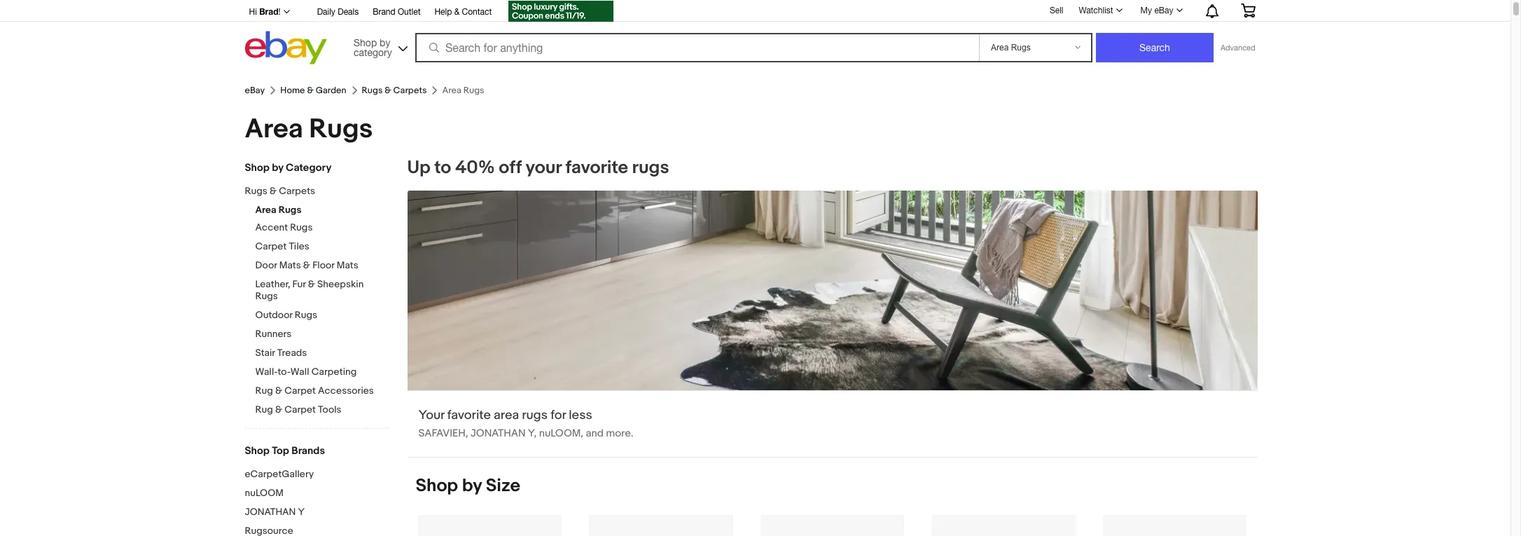 Task type: locate. For each thing, give the bounding box(es) containing it.
shop for shop top brands
[[245, 444, 270, 458]]

1 vertical spatial favorite
[[448, 408, 491, 423]]

y,
[[528, 427, 537, 440]]

0 horizontal spatial mats
[[279, 259, 301, 271]]

jonathan down area at the bottom of page
[[471, 427, 526, 440]]

0 vertical spatial by
[[380, 37, 391, 48]]

favorite right your
[[566, 157, 628, 179]]

rug & carpet accessories link
[[255, 385, 389, 398]]

home
[[280, 85, 305, 96]]

1 horizontal spatial mats
[[337, 259, 359, 271]]

by for category
[[272, 161, 284, 174]]

daily
[[317, 7, 336, 17]]

by left the "category"
[[272, 161, 284, 174]]

1 vertical spatial carpets
[[279, 185, 315, 197]]

watchlist link
[[1072, 2, 1129, 19]]

top
[[272, 444, 289, 458]]

area rugs
[[245, 113, 373, 146]]

category
[[354, 47, 392, 58]]

contact
[[462, 7, 492, 17]]

jonathan inside ecarpetgallery nuloom jonathan y
[[245, 506, 296, 518]]

carpets down "shop by category"
[[279, 185, 315, 197]]

daily deals link
[[317, 5, 359, 20]]

0 horizontal spatial rugs
[[522, 408, 548, 423]]

0 vertical spatial rugs & carpets link
[[362, 85, 427, 96]]

area up "shop by category"
[[245, 113, 303, 146]]

hi
[[249, 7, 257, 17]]

account navigation
[[241, 0, 1267, 24]]

2 horizontal spatial by
[[462, 475, 482, 497]]

mats up "fur"
[[279, 259, 301, 271]]

0 vertical spatial carpet
[[255, 240, 287, 252]]

up
[[407, 157, 431, 179]]

rugs
[[632, 157, 670, 179], [522, 408, 548, 423]]

less
[[569, 408, 593, 423]]

ebay left home
[[245, 85, 265, 96]]

None text field
[[407, 191, 1258, 457]]

!
[[279, 7, 281, 17]]

main content containing up to 40% off your favorite rugs
[[399, 157, 1267, 536]]

1 rug from the top
[[255, 385, 273, 397]]

carpets for rugs & carpets area rugs accent rugs carpet tiles door mats & floor mats leather, fur & sheepskin rugs outdoor rugs runners stair treads wall-to-wall carpeting rug & carpet accessories rug & carpet tools
[[279, 185, 315, 197]]

1 horizontal spatial carpets
[[393, 85, 427, 96]]

by
[[380, 37, 391, 48], [272, 161, 284, 174], [462, 475, 482, 497]]

0 horizontal spatial favorite
[[448, 408, 491, 423]]

rugs & carpets link down category
[[362, 85, 427, 96]]

ecarpetgallery
[[245, 468, 314, 480]]

shop down deals
[[354, 37, 377, 48]]

1 horizontal spatial rugs
[[632, 157, 670, 179]]

ebay right my
[[1155, 6, 1174, 15]]

tools
[[318, 404, 342, 416]]

ebay inside account navigation
[[1155, 6, 1174, 15]]

deals
[[338, 7, 359, 17]]

jonathan
[[471, 427, 526, 440], [245, 506, 296, 518]]

main content
[[399, 157, 1267, 536]]

up to 40% off your favorite rugs
[[407, 157, 670, 179]]

area up accent
[[255, 204, 276, 216]]

none text field containing your favorite area rugs for less
[[407, 191, 1258, 457]]

runners link
[[255, 328, 389, 341]]

your shopping cart image
[[1241, 4, 1257, 18]]

jonathan down nuloom on the bottom left
[[245, 506, 296, 518]]

carpet down rug & carpet accessories 'link'
[[285, 404, 316, 416]]

floor
[[313, 259, 335, 271]]

carpet down accent
[[255, 240, 287, 252]]

&
[[455, 7, 460, 17], [307, 85, 314, 96], [385, 85, 391, 96], [270, 185, 277, 197], [303, 259, 310, 271], [308, 278, 315, 290], [275, 385, 282, 397], [275, 404, 282, 416]]

daily deals
[[317, 7, 359, 17]]

rugs down category
[[362, 85, 383, 96]]

leather,
[[255, 278, 290, 290]]

ebay
[[1155, 6, 1174, 15], [245, 85, 265, 96]]

carpets down shop by category dropdown button
[[393, 85, 427, 96]]

by inside the shop by category
[[380, 37, 391, 48]]

0 vertical spatial rugs
[[632, 157, 670, 179]]

none text field inside main content
[[407, 191, 1258, 457]]

rug
[[255, 385, 273, 397], [255, 404, 273, 416]]

help
[[435, 7, 452, 17]]

rugs & carpets link
[[362, 85, 427, 96], [245, 185, 378, 198]]

rugs
[[362, 85, 383, 96], [309, 113, 373, 146], [245, 185, 268, 197], [279, 204, 302, 216], [290, 221, 313, 233], [255, 290, 278, 302], [295, 309, 318, 321]]

rugs & carpets link down the "category"
[[245, 185, 378, 198]]

rugs & carpets
[[362, 85, 427, 96]]

1 vertical spatial jonathan
[[245, 506, 296, 518]]

0 horizontal spatial by
[[272, 161, 284, 174]]

shop for shop by size
[[416, 475, 458, 497]]

carpet
[[255, 240, 287, 252], [285, 385, 316, 397], [285, 404, 316, 416]]

by left size
[[462, 475, 482, 497]]

1 vertical spatial rugs
[[522, 408, 548, 423]]

0 vertical spatial jonathan
[[471, 427, 526, 440]]

shop down safavieh,
[[416, 475, 458, 497]]

1 horizontal spatial favorite
[[566, 157, 628, 179]]

Search for anything text field
[[418, 34, 977, 61]]

rugs up accent
[[279, 204, 302, 216]]

door mats & floor mats link
[[255, 259, 389, 273]]

rugs down "shop by category"
[[245, 185, 268, 197]]

your
[[526, 157, 562, 179]]

40%
[[455, 157, 495, 179]]

accessories
[[318, 385, 374, 397]]

carpet down wall
[[285, 385, 316, 397]]

home & garden
[[280, 85, 347, 96]]

tiles
[[289, 240, 310, 252]]

1 horizontal spatial jonathan
[[471, 427, 526, 440]]

rug & carpet tools link
[[255, 404, 389, 417]]

shop by size
[[416, 475, 521, 497]]

0 horizontal spatial carpets
[[279, 185, 315, 197]]

by for size
[[462, 475, 482, 497]]

0 horizontal spatial jonathan
[[245, 506, 296, 518]]

1 vertical spatial rug
[[255, 404, 273, 416]]

by down brand
[[380, 37, 391, 48]]

1 vertical spatial area
[[255, 204, 276, 216]]

0 vertical spatial rug
[[255, 385, 273, 397]]

1 vertical spatial by
[[272, 161, 284, 174]]

1 vertical spatial rugs & carpets link
[[245, 185, 378, 198]]

mats up 'sheepskin'
[[337, 259, 359, 271]]

shop inside the shop by category
[[354, 37, 377, 48]]

by for category
[[380, 37, 391, 48]]

y
[[298, 506, 305, 518]]

area
[[245, 113, 303, 146], [255, 204, 276, 216]]

shop left the "category"
[[245, 161, 270, 174]]

& inside account navigation
[[455, 7, 460, 17]]

2 vertical spatial by
[[462, 475, 482, 497]]

favorite
[[566, 157, 628, 179], [448, 408, 491, 423]]

for
[[551, 408, 566, 423]]

1 horizontal spatial by
[[380, 37, 391, 48]]

0 vertical spatial favorite
[[566, 157, 628, 179]]

0 vertical spatial carpets
[[393, 85, 427, 96]]

sell
[[1050, 5, 1064, 15]]

carpets inside rugs & carpets area rugs accent rugs carpet tiles door mats & floor mats leather, fur & sheepskin rugs outdoor rugs runners stair treads wall-to-wall carpeting rug & carpet accessories rug & carpet tools
[[279, 185, 315, 197]]

1 horizontal spatial ebay
[[1155, 6, 1174, 15]]

favorite up safavieh,
[[448, 408, 491, 423]]

advanced link
[[1214, 34, 1263, 62]]

runners
[[255, 328, 292, 340]]

rugs down garden
[[309, 113, 373, 146]]

shop left top
[[245, 444, 270, 458]]

sell link
[[1044, 5, 1070, 15]]

0 vertical spatial ebay
[[1155, 6, 1174, 15]]

ecarpetgallery nuloom jonathan y
[[245, 468, 314, 518]]

1 vertical spatial ebay
[[245, 85, 265, 96]]

None submit
[[1097, 33, 1214, 62]]



Task type: vqa. For each thing, say whether or not it's contained in the screenshot.
bids in THE 14 BIDS · 3D 10H FREE SHIPPING FROM JAPAN FREE RETURNS
no



Task type: describe. For each thing, give the bounding box(es) containing it.
treads
[[277, 347, 307, 359]]

my ebay
[[1141, 6, 1174, 15]]

outdoor rugs link
[[255, 309, 389, 322]]

brad
[[259, 6, 279, 17]]

1 vertical spatial carpet
[[285, 385, 316, 397]]

rugs up outdoor
[[255, 290, 278, 302]]

ecarpetgallery link
[[245, 468, 389, 481]]

brand outlet
[[373, 7, 421, 17]]

rugs & carpets area rugs accent rugs carpet tiles door mats & floor mats leather, fur & sheepskin rugs outdoor rugs runners stair treads wall-to-wall carpeting rug & carpet accessories rug & carpet tools
[[245, 185, 374, 416]]

nuloom,
[[539, 427, 584, 440]]

1 mats from the left
[[279, 259, 301, 271]]

advanced
[[1221, 43, 1256, 52]]

carpet tiles link
[[255, 240, 389, 254]]

hi brad !
[[249, 6, 281, 17]]

my ebay link
[[1133, 2, 1189, 19]]

nuloom
[[245, 487, 284, 499]]

wall
[[291, 366, 309, 378]]

0 vertical spatial area
[[245, 113, 303, 146]]

ebay link
[[245, 85, 265, 96]]

help & contact link
[[435, 5, 492, 20]]

area
[[494, 408, 519, 423]]

garden
[[316, 85, 347, 96]]

to-
[[278, 366, 291, 378]]

rugs up the runners link
[[295, 309, 318, 321]]

carpeting
[[312, 366, 357, 378]]

shop for shop by category
[[354, 37, 377, 48]]

help & contact
[[435, 7, 492, 17]]

jonathan inside the your favorite area rugs for less safavieh, jonathan y, nuloom, and more.
[[471, 427, 526, 440]]

more.
[[606, 427, 634, 440]]

and
[[586, 427, 604, 440]]

2 vertical spatial carpet
[[285, 404, 316, 416]]

accent
[[255, 221, 288, 233]]

jonathan y link
[[245, 506, 389, 519]]

safavieh,
[[419, 427, 469, 440]]

off
[[499, 157, 522, 179]]

shop by category
[[354, 37, 392, 58]]

home & garden link
[[280, 85, 347, 96]]

none submit inside shop by category banner
[[1097, 33, 1214, 62]]

wall-to-wall carpeting link
[[255, 366, 389, 379]]

door
[[255, 259, 277, 271]]

accent rugs link
[[255, 221, 389, 235]]

outdoor
[[255, 309, 293, 321]]

nuloom link
[[245, 487, 389, 500]]

rugs up tiles
[[290, 221, 313, 233]]

watchlist
[[1079, 6, 1114, 15]]

your favorite area rugs for less safavieh, jonathan y, nuloom, and more.
[[419, 408, 634, 440]]

wall-
[[255, 366, 278, 378]]

2 mats from the left
[[337, 259, 359, 271]]

brand outlet link
[[373, 5, 421, 20]]

brand
[[373, 7, 396, 17]]

stair treads link
[[255, 347, 389, 360]]

shop by category banner
[[241, 0, 1267, 68]]

brands
[[292, 444, 325, 458]]

2 rug from the top
[[255, 404, 273, 416]]

outlet
[[398, 7, 421, 17]]

area inside rugs & carpets area rugs accent rugs carpet tiles door mats & floor mats leather, fur & sheepskin rugs outdoor rugs runners stair treads wall-to-wall carpeting rug & carpet accessories rug & carpet tools
[[255, 204, 276, 216]]

shop for shop by category
[[245, 161, 270, 174]]

shop by category
[[245, 161, 332, 174]]

size
[[486, 475, 521, 497]]

stair
[[255, 347, 275, 359]]

fur
[[293, 278, 306, 290]]

favorite inside the your favorite area rugs for less safavieh, jonathan y, nuloom, and more.
[[448, 408, 491, 423]]

your
[[419, 408, 445, 423]]

to
[[435, 157, 451, 179]]

shop top brands
[[245, 444, 325, 458]]

get the coupon image
[[509, 1, 614, 22]]

carpets for rugs & carpets
[[393, 85, 427, 96]]

sheepskin
[[317, 278, 364, 290]]

category
[[286, 161, 332, 174]]

leather, fur & sheepskin rugs link
[[255, 278, 389, 303]]

my
[[1141, 6, 1153, 15]]

rugs inside the your favorite area rugs for less safavieh, jonathan y, nuloom, and more.
[[522, 408, 548, 423]]

0 horizontal spatial ebay
[[245, 85, 265, 96]]

shop by category button
[[348, 31, 411, 61]]



